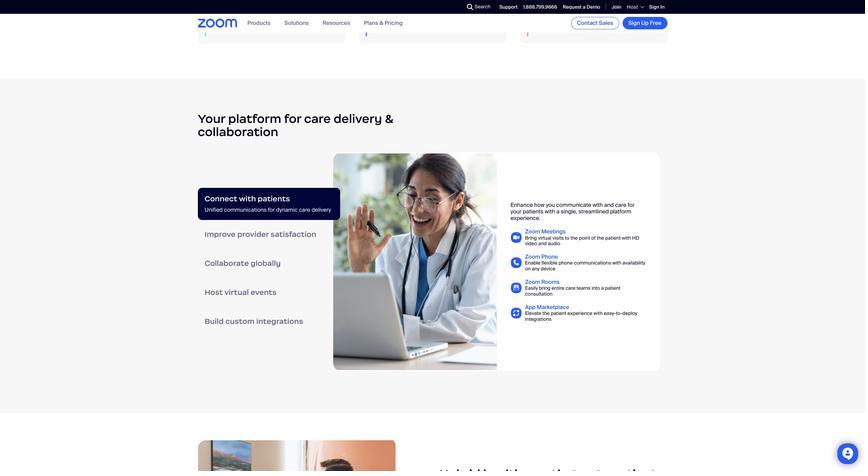Task type: describe. For each thing, give the bounding box(es) containing it.
how
[[535, 201, 545, 209]]

teams
[[577, 285, 591, 291]]

phone
[[542, 253, 558, 261]]

by
[[269, 19, 275, 26]]

choose for 8 of the 10
[[605, 19, 624, 26]]

with inside zoom phone enable flexible phone communications with availability on any device
[[613, 260, 622, 266]]

0 horizontal spatial &
[[380, 19, 384, 27]]

availability
[[623, 260, 646, 266]]

build custom integrations button
[[198, 307, 340, 336]]

up
[[642, 19, 649, 27]]

1.888.799.9666 link
[[524, 4, 558, 10]]

connect with patients unified communications for dynamic care delivery
[[205, 194, 331, 213]]

patients inside 'connect with patients unified communications for dynamic care delivery'
[[258, 194, 290, 203]]

join link
[[612, 4, 622, 10]]

visits
[[553, 235, 564, 241]]

for inside 'connect with patients unified communications for dynamic care delivery'
[[268, 206, 275, 213]]

hospitals,
[[224, 19, 249, 26]]

delivery inside your platform for care delivery & collaboration
[[334, 111, 382, 126]]

doctor waving on zoom laptop call image
[[333, 153, 497, 372]]

bring
[[526, 235, 537, 241]]

host button
[[627, 4, 644, 10]]

in
[[661, 4, 665, 10]]

care inside your platform for care delivery & collaboration
[[304, 111, 331, 126]]

pharmaceutical
[[392, 19, 432, 26]]

plans & pricing link
[[364, 19, 403, 27]]

improve
[[205, 230, 236, 239]]

consultation
[[526, 291, 553, 297]]

bring
[[539, 285, 551, 291]]

zoom logo image
[[198, 19, 237, 28]]

largest
[[536, 19, 553, 26]]

zoom inside zoom rooms easily bring entire care teams into a patient consultation
[[526, 279, 541, 286]]

choose for 7 of the top 10
[[463, 19, 482, 26]]

plans
[[364, 19, 379, 27]]

easy-
[[604, 310, 616, 317]]

news,
[[286, 19, 301, 26]]

host for the host popup button
[[627, 4, 639, 10]]

app marketplace elevate the patient experience with easy-to-deploy integrations
[[526, 304, 638, 322]]

easily
[[526, 285, 538, 291]]

phone
[[559, 260, 573, 266]]

1.888.799.9666
[[524, 4, 558, 10]]

of for 9
[[221, 7, 230, 18]]

contact
[[577, 19, 598, 27]]

the right to
[[571, 235, 578, 241]]

events
[[251, 288, 277, 297]]

of for 7
[[382, 7, 391, 18]]

flexible
[[542, 260, 558, 266]]

satisfaction
[[271, 230, 317, 239]]

virtual inside zoom meetings bring virtual visits to the point of the patient with hd video and audio
[[538, 235, 552, 241]]

zoom rooms logo image
[[511, 283, 522, 293]]

video
[[526, 241, 538, 247]]

contact sales
[[577, 19, 614, 27]]

10 inside 8 of the 10 largest u.s. health systems choose zoom
[[573, 7, 583, 18]]

to-
[[616, 310, 623, 317]]

the inside 9 of the top 10 u.s. hospitals, ranked by u.s news, choose zoom
[[232, 7, 248, 18]]

globally
[[251, 259, 281, 268]]

experience.
[[511, 215, 541, 222]]

elevate
[[526, 310, 542, 317]]

integrations inside build custom integrations button
[[257, 317, 303, 326]]

top for 9 of the top 10
[[250, 7, 266, 18]]

rooms
[[542, 279, 560, 286]]

zoom inside 7 of the top 10 global pharmaceutical companies choose zoom
[[374, 26, 389, 33]]

single,
[[561, 208, 578, 215]]

the right point
[[597, 235, 605, 241]]

enhance
[[511, 201, 533, 209]]

support
[[500, 4, 518, 10]]

communicate
[[557, 201, 592, 209]]

dynamic
[[276, 206, 298, 213]]

companies
[[433, 19, 462, 26]]

resources
[[323, 19, 350, 27]]

integrations inside app marketplace elevate the patient experience with easy-to-deploy integrations
[[526, 316, 552, 322]]

zoom rooms easily bring entire care teams into a patient consultation
[[526, 279, 621, 297]]

patients inside enhance how you communicate with and care for your patients with a single, streamlined platform experience.
[[523, 208, 544, 215]]

improve provider satisfaction button
[[198, 220, 340, 249]]

join
[[612, 4, 622, 10]]

virtual inside host virtual events button
[[225, 288, 249, 297]]

zoom meetings logo image
[[511, 232, 522, 243]]

care inside zoom rooms easily bring entire care teams into a patient consultation
[[566, 285, 576, 291]]

solutions button
[[285, 19, 309, 27]]

app
[[526, 304, 536, 311]]

tabbed carousel element
[[198, 153, 668, 372]]

on
[[526, 266, 531, 272]]

request a demo
[[563, 4, 601, 10]]

of inside zoom meetings bring virtual visits to the point of the patient with hd video and audio
[[592, 235, 596, 241]]

deploy
[[623, 310, 638, 317]]

free
[[650, 19, 662, 27]]

communications inside 'connect with patients unified communications for dynamic care delivery'
[[224, 206, 267, 213]]

collaborate globally button
[[198, 249, 340, 278]]

host virtual events button
[[198, 278, 340, 307]]

build custom integrations
[[205, 317, 303, 326]]

sign up free
[[629, 19, 662, 27]]

7 of the top 10 global pharmaceutical companies choose zoom
[[374, 7, 482, 33]]

10 for 7 of the top 10
[[429, 7, 439, 18]]

enable
[[526, 260, 541, 266]]

tab list inside tabbed carousel 'element'
[[198, 188, 340, 336]]

choose inside 9 of the top 10 u.s. hospitals, ranked by u.s news, choose zoom
[[303, 19, 322, 26]]

delivery inside 'connect with patients unified communications for dynamic care delivery'
[[312, 206, 331, 213]]

patient inside zoom meetings bring virtual visits to the point of the patient with hd video and audio
[[606, 235, 621, 241]]

app marketplace link
[[526, 304, 570, 311]]



Task type: locate. For each thing, give the bounding box(es) containing it.
patients right the your
[[523, 208, 544, 215]]

choose inside 8 of the 10 largest u.s. health systems choose zoom
[[605, 19, 624, 26]]

top up ranked
[[250, 7, 266, 18]]

sign
[[650, 4, 660, 10], [629, 19, 641, 27]]

7
[[374, 7, 380, 18]]

sign in
[[650, 4, 665, 10]]

0 vertical spatial platform
[[228, 111, 282, 126]]

zoom inside 9 of the top 10 u.s. hospitals, ranked by u.s news, choose zoom
[[213, 26, 228, 33]]

1 top from the left
[[250, 7, 266, 18]]

10 up health
[[573, 7, 583, 18]]

zoom phone link
[[526, 253, 558, 261]]

&
[[380, 19, 384, 27], [385, 111, 394, 126]]

of for 8
[[544, 7, 553, 18]]

and inside enhance how you communicate with and care for your patients with a single, streamlined platform experience.
[[605, 201, 614, 209]]

1 horizontal spatial communications
[[574, 260, 612, 266]]

2 vertical spatial patient
[[551, 310, 567, 317]]

10 for 9 of the top 10
[[268, 7, 278, 18]]

unified
[[205, 206, 223, 213]]

10
[[268, 7, 278, 18], [429, 7, 439, 18], [573, 7, 583, 18]]

of right 7
[[382, 7, 391, 18]]

2 horizontal spatial for
[[628, 201, 635, 209]]

2 u.s. from the left
[[554, 19, 564, 26]]

1 u.s. from the left
[[213, 19, 223, 26]]

2 vertical spatial a
[[602, 285, 604, 291]]

0 vertical spatial virtual
[[538, 235, 552, 241]]

and inside zoom meetings bring virtual visits to the point of the patient with hd video and audio
[[539, 241, 547, 247]]

systems
[[583, 19, 604, 26]]

0 vertical spatial host
[[627, 4, 639, 10]]

zoom meetings link
[[526, 228, 566, 236]]

delivery
[[334, 111, 382, 126], [312, 206, 331, 213]]

the up hospitals,
[[232, 7, 248, 18]]

a left demo
[[583, 4, 586, 10]]

choose inside 7 of the top 10 global pharmaceutical companies choose zoom
[[463, 19, 482, 26]]

0 vertical spatial patient
[[606, 235, 621, 241]]

with left easy- at the right of page
[[594, 310, 603, 317]]

0 horizontal spatial top
[[250, 7, 266, 18]]

0 horizontal spatial integrations
[[257, 317, 303, 326]]

0 horizontal spatial communications
[[224, 206, 267, 213]]

patient left the 'hd' on the right of the page
[[606, 235, 621, 241]]

zoom inside zoom meetings bring virtual visits to the point of the patient with hd video and audio
[[526, 228, 541, 236]]

& inside your platform for care delivery & collaboration
[[385, 111, 394, 126]]

the inside 7 of the top 10 global pharmaceutical companies choose zoom
[[393, 7, 408, 18]]

top up pharmaceutical
[[410, 7, 427, 18]]

a right you at right
[[557, 208, 560, 215]]

u.s. down 9
[[213, 19, 223, 26]]

integrations down host virtual events button
[[257, 317, 303, 326]]

9
[[213, 7, 219, 18]]

of right point
[[592, 235, 596, 241]]

1 choose from the left
[[303, 19, 322, 26]]

0 horizontal spatial patients
[[258, 194, 290, 203]]

1 vertical spatial patients
[[523, 208, 544, 215]]

care inside 'connect with patients unified communications for dynamic care delivery'
[[299, 206, 310, 213]]

1 horizontal spatial and
[[605, 201, 614, 209]]

sign for sign in
[[650, 4, 660, 10]]

with inside app marketplace elevate the patient experience with easy-to-deploy integrations
[[594, 310, 603, 317]]

0 horizontal spatial a
[[557, 208, 560, 215]]

of
[[221, 7, 230, 18], [382, 7, 391, 18], [544, 7, 553, 18], [592, 235, 596, 241]]

host up build
[[205, 288, 223, 297]]

1 vertical spatial patient
[[605, 285, 621, 291]]

u.s. for 8
[[554, 19, 564, 26]]

meetings
[[542, 228, 566, 236]]

tab list containing connect with patients
[[198, 188, 340, 336]]

2 horizontal spatial 10
[[573, 7, 583, 18]]

patient right into
[[605, 285, 621, 291]]

choose down search
[[463, 19, 482, 26]]

10 up 'companies'
[[429, 7, 439, 18]]

sign inside sign up free link
[[629, 19, 641, 27]]

zoom meetings bring virtual visits to the point of the patient with hd video and audio
[[526, 228, 640, 247]]

1 horizontal spatial platform
[[611, 208, 632, 215]]

0 vertical spatial &
[[380, 19, 384, 27]]

zoom phone logo image
[[511, 258, 522, 268]]

you
[[546, 201, 555, 209]]

audio
[[548, 241, 561, 247]]

the
[[232, 7, 248, 18], [393, 7, 408, 18], [555, 7, 571, 18], [571, 235, 578, 241], [597, 235, 605, 241], [543, 310, 550, 317]]

the right elevate
[[543, 310, 550, 317]]

solutions
[[285, 19, 309, 27]]

collaborate
[[205, 259, 249, 268]]

1 horizontal spatial 10
[[429, 7, 439, 18]]

care inside enhance how you communicate with and care for your patients with a single, streamlined platform experience.
[[616, 201, 627, 209]]

tab list
[[198, 188, 340, 336]]

0 vertical spatial delivery
[[334, 111, 382, 126]]

2 top from the left
[[410, 7, 427, 18]]

0 horizontal spatial delivery
[[312, 206, 331, 213]]

patient inside zoom rooms easily bring entire care teams into a patient consultation
[[605, 285, 621, 291]]

0 horizontal spatial 10
[[268, 7, 278, 18]]

of right 8
[[544, 7, 553, 18]]

sign in link
[[650, 4, 665, 10]]

search
[[475, 3, 491, 10]]

3 10 from the left
[[573, 7, 583, 18]]

9 of the top 10 u.s. hospitals, ranked by u.s news, choose zoom
[[213, 7, 322, 33]]

1 horizontal spatial integrations
[[526, 316, 552, 322]]

1 horizontal spatial a
[[583, 4, 586, 10]]

for inside your platform for care delivery & collaboration
[[284, 111, 302, 126]]

integrations
[[526, 316, 552, 322], [257, 317, 303, 326]]

2 choose from the left
[[463, 19, 482, 26]]

of inside 9 of the top 10 u.s. hospitals, ranked by u.s news, choose zoom
[[221, 7, 230, 18]]

with left availability
[[613, 260, 622, 266]]

patient
[[606, 235, 621, 241], [605, 285, 621, 291], [551, 310, 567, 317]]

patients up dynamic
[[258, 194, 290, 203]]

care
[[304, 111, 331, 126], [616, 201, 627, 209], [299, 206, 310, 213], [566, 285, 576, 291]]

your
[[511, 208, 522, 215]]

1 vertical spatial communications
[[574, 260, 612, 266]]

0 horizontal spatial u.s.
[[213, 19, 223, 26]]

0 vertical spatial and
[[605, 201, 614, 209]]

u.s. inside 9 of the top 10 u.s. hospitals, ranked by u.s news, choose zoom
[[213, 19, 223, 26]]

demo
[[587, 4, 601, 10]]

of inside 8 of the 10 largest u.s. health systems choose zoom
[[544, 7, 553, 18]]

0 vertical spatial patients
[[258, 194, 290, 203]]

10 inside 9 of the top 10 u.s. hospitals, ranked by u.s news, choose zoom
[[268, 7, 278, 18]]

of right 9
[[221, 7, 230, 18]]

sales
[[599, 19, 614, 27]]

host inside button
[[205, 288, 223, 297]]

zoom phone enable flexible phone communications with availability on any device
[[526, 253, 646, 272]]

patient left experience at the bottom right of page
[[551, 310, 567, 317]]

1 / 5 group
[[333, 153, 661, 372]]

collaboration
[[198, 124, 279, 140]]

communications up the provider
[[224, 206, 267, 213]]

point
[[579, 235, 591, 241]]

1 horizontal spatial top
[[410, 7, 427, 18]]

contact sales link
[[572, 17, 620, 29]]

a
[[583, 4, 586, 10], [557, 208, 560, 215], [602, 285, 604, 291]]

host right join link
[[627, 4, 639, 10]]

a inside zoom rooms easily bring entire care teams into a patient consultation
[[602, 285, 604, 291]]

1 vertical spatial host
[[205, 288, 223, 297]]

the inside app marketplace elevate the patient experience with easy-to-deploy integrations
[[543, 310, 550, 317]]

0 horizontal spatial sign
[[629, 19, 641, 27]]

communications inside zoom phone enable flexible phone communications with availability on any device
[[574, 260, 612, 266]]

platform
[[228, 111, 282, 126], [611, 208, 632, 215]]

for
[[284, 111, 302, 126], [628, 201, 635, 209], [268, 206, 275, 213]]

with right how
[[545, 208, 556, 215]]

your platform for care delivery & collaboration
[[198, 111, 394, 140]]

host virtual events
[[205, 288, 277, 297]]

the up pricing
[[393, 7, 408, 18]]

of inside 7 of the top 10 global pharmaceutical companies choose zoom
[[382, 7, 391, 18]]

1 horizontal spatial choose
[[463, 19, 482, 26]]

1 horizontal spatial patients
[[523, 208, 544, 215]]

3 choose from the left
[[605, 19, 624, 26]]

0 horizontal spatial for
[[268, 206, 275, 213]]

zoom rooms link
[[526, 279, 560, 286]]

entire
[[552, 285, 565, 291]]

1 vertical spatial a
[[557, 208, 560, 215]]

8 of the 10 largest u.s. health systems choose zoom
[[536, 7, 641, 26]]

1 horizontal spatial host
[[627, 4, 639, 10]]

1 10 from the left
[[268, 7, 278, 18]]

a inside enhance how you communicate with and care for your patients with a single, streamlined platform experience.
[[557, 208, 560, 215]]

connect
[[205, 194, 238, 203]]

virtual
[[538, 235, 552, 241], [225, 288, 249, 297]]

virtual left visits at the right
[[538, 235, 552, 241]]

ranked
[[250, 19, 267, 26]]

with right connect
[[239, 194, 256, 203]]

device
[[541, 266, 556, 272]]

1 vertical spatial sign
[[629, 19, 641, 27]]

the up health
[[555, 7, 571, 18]]

into
[[592, 285, 600, 291]]

health
[[566, 19, 582, 26]]

build
[[205, 317, 224, 326]]

communications up into
[[574, 260, 612, 266]]

communications
[[224, 206, 267, 213], [574, 260, 612, 266]]

0 vertical spatial communications
[[224, 206, 267, 213]]

1 vertical spatial delivery
[[312, 206, 331, 213]]

custom
[[226, 317, 255, 326]]

zoom
[[626, 19, 641, 26], [213, 26, 228, 33], [374, 26, 389, 33], [526, 228, 541, 236], [526, 253, 541, 261], [526, 279, 541, 286]]

with inside zoom meetings bring virtual visits to the point of the patient with hd video and audio
[[622, 235, 631, 241]]

zoom inside 8 of the 10 largest u.s. health systems choose zoom
[[626, 19, 641, 26]]

the inside 8 of the 10 largest u.s. health systems choose zoom
[[555, 7, 571, 18]]

app marketplace logo image
[[511, 308, 522, 319]]

enhance how you communicate with and care for your patients with a single, streamlined platform experience.
[[511, 201, 635, 222]]

global
[[374, 19, 391, 26]]

platform inside your platform for care delivery & collaboration
[[228, 111, 282, 126]]

products
[[248, 19, 271, 27]]

10 up by
[[268, 7, 278, 18]]

0 horizontal spatial choose
[[303, 19, 322, 26]]

u.s. inside 8 of the 10 largest u.s. health systems choose zoom
[[554, 19, 564, 26]]

0 horizontal spatial virtual
[[225, 288, 249, 297]]

to
[[565, 235, 570, 241]]

2 horizontal spatial choose
[[605, 19, 624, 26]]

u.s. for 9
[[213, 19, 223, 26]]

patient inside app marketplace elevate the patient experience with easy-to-deploy integrations
[[551, 310, 567, 317]]

provider
[[237, 230, 269, 239]]

products button
[[248, 19, 271, 27]]

choose down join
[[605, 19, 624, 26]]

1 horizontal spatial sign
[[650, 4, 660, 10]]

1 vertical spatial &
[[385, 111, 394, 126]]

virtual left events
[[225, 288, 249, 297]]

1 horizontal spatial delivery
[[334, 111, 382, 126]]

with left the 'hd' on the right of the page
[[622, 235, 631, 241]]

choose right news,
[[303, 19, 322, 26]]

improve provider satisfaction
[[205, 230, 317, 239]]

support link
[[500, 4, 518, 10]]

0 vertical spatial a
[[583, 4, 586, 10]]

search image
[[467, 4, 473, 10], [467, 4, 473, 10]]

top inside 9 of the top 10 u.s. hospitals, ranked by u.s news, choose zoom
[[250, 7, 266, 18]]

u.s
[[276, 19, 285, 26]]

request a demo link
[[563, 4, 601, 10]]

any
[[532, 266, 540, 272]]

u.s. left health
[[554, 19, 564, 26]]

with inside 'connect with patients unified communications for dynamic care delivery'
[[239, 194, 256, 203]]

resources button
[[323, 19, 350, 27]]

0 horizontal spatial platform
[[228, 111, 282, 126]]

8
[[536, 7, 542, 18]]

streamlined
[[579, 208, 609, 215]]

1 vertical spatial platform
[[611, 208, 632, 215]]

0 vertical spatial sign
[[650, 4, 660, 10]]

1 vertical spatial virtual
[[225, 288, 249, 297]]

sign left in
[[650, 4, 660, 10]]

and
[[605, 201, 614, 209], [539, 241, 547, 247]]

a right into
[[602, 285, 604, 291]]

zoom inside zoom phone enable flexible phone communications with availability on any device
[[526, 253, 541, 261]]

0 horizontal spatial and
[[539, 241, 547, 247]]

card label element
[[333, 153, 661, 372]]

sign left up on the right of page
[[629, 19, 641, 27]]

marketplace
[[537, 304, 570, 311]]

None search field
[[442, 1, 469, 12]]

top inside 7 of the top 10 global pharmaceutical companies choose zoom
[[410, 7, 427, 18]]

with right communicate
[[593, 201, 603, 209]]

pricing
[[385, 19, 403, 27]]

1 vertical spatial and
[[539, 241, 547, 247]]

1 horizontal spatial &
[[385, 111, 394, 126]]

2 10 from the left
[[429, 7, 439, 18]]

experience
[[568, 310, 593, 317]]

top
[[250, 7, 266, 18], [410, 7, 427, 18]]

sign for sign up free
[[629, 19, 641, 27]]

1 horizontal spatial u.s.
[[554, 19, 564, 26]]

1 horizontal spatial for
[[284, 111, 302, 126]]

collaborate globally
[[205, 259, 281, 268]]

for inside enhance how you communicate with and care for your patients with a single, streamlined platform experience.
[[628, 201, 635, 209]]

integrations down the app
[[526, 316, 552, 322]]

top for 7 of the top 10
[[410, 7, 427, 18]]

host for host virtual events
[[205, 288, 223, 297]]

10 inside 7 of the top 10 global pharmaceutical companies choose zoom
[[429, 7, 439, 18]]

0 horizontal spatial host
[[205, 288, 223, 297]]

platform inside enhance how you communicate with and care for your patients with a single, streamlined platform experience.
[[611, 208, 632, 215]]

1 horizontal spatial virtual
[[538, 235, 552, 241]]

2 horizontal spatial a
[[602, 285, 604, 291]]



Task type: vqa. For each thing, say whether or not it's contained in the screenshot.
number
no



